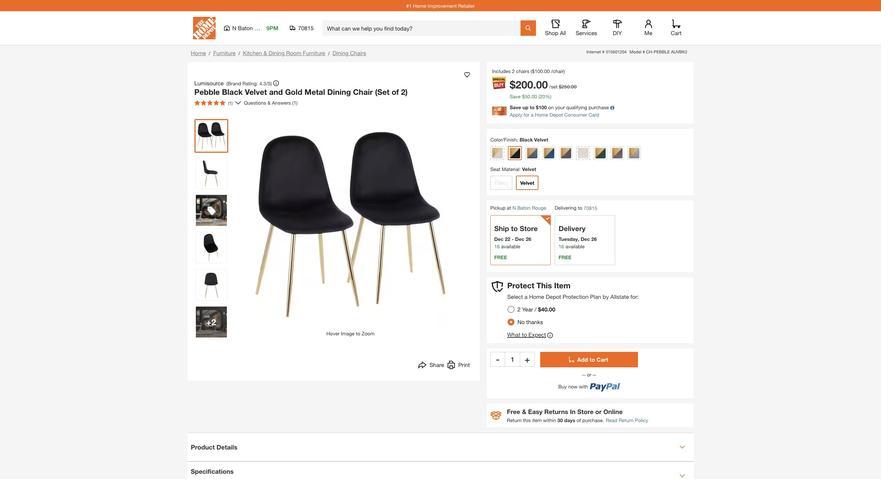 Task type: describe. For each thing, give the bounding box(es) containing it.
#1 home improvement retailer
[[406, 3, 475, 9]]

item
[[532, 418, 542, 424]]

year
[[522, 307, 533, 313]]

share
[[430, 362, 444, 369]]

+ button
[[520, 353, 535, 367]]

charcoal fabric image
[[561, 148, 571, 159]]

thanks
[[526, 319, 543, 326]]

option group containing 2 year /
[[505, 304, 561, 329]]

in
[[570, 409, 576, 416]]

0 vertical spatial cart
[[671, 30, 682, 36]]

consumer
[[565, 112, 587, 118]]

9pm
[[267, 25, 279, 31]]

to for add
[[590, 357, 595, 364]]

What can we help you find today? search field
[[327, 21, 520, 36]]

2 year / $40.00
[[518, 307, 555, 313]]

up
[[523, 104, 529, 110]]

22
[[505, 236, 511, 242]]

0 vertical spatial (
[[531, 68, 532, 74]]

dining for chair
[[327, 88, 351, 97]]

to right up
[[530, 104, 535, 110]]

delivering
[[555, 205, 577, 211]]

1 vertical spatial rouge
[[532, 205, 546, 211]]

home / furniture / kitchen & dining room furniture / dining chairs
[[191, 50, 366, 56]]

250
[[562, 84, 570, 90]]

buy now with
[[558, 384, 588, 390]]

policy
[[635, 418, 648, 424]]

what to expect
[[507, 332, 546, 339]]

at
[[507, 205, 511, 211]]

1 horizontal spatial a
[[531, 112, 534, 118]]

70815 inside "button"
[[298, 25, 314, 31]]

26 inside ship to store dec 22 - dec 26 16 available
[[526, 236, 531, 242]]

. left 20
[[530, 94, 532, 100]]

16 inside ship to store dec 22 - dec 26 16 available
[[494, 244, 500, 250]]

2 furniture from the left
[[303, 50, 325, 56]]

0 vertical spatial or
[[586, 372, 593, 378]]

of inside free & easy returns in store or online return this item within 30 days of purchase. read return policy
[[577, 418, 581, 424]]

or inside free & easy returns in store or online return this item within 30 days of purchase. read return policy
[[595, 409, 602, 416]]

- button
[[491, 353, 505, 367]]

icon image
[[491, 412, 502, 421]]

+ for +
[[525, 355, 530, 365]]

- inside - button
[[496, 355, 500, 365]]

now
[[568, 384, 578, 390]]

free for to
[[494, 255, 507, 261]]

services
[[576, 30, 597, 36]]

product details button
[[187, 434, 694, 462]]

pebble
[[654, 49, 670, 55]]

free
[[507, 409, 520, 416]]

/ left dining chairs link at the top
[[328, 50, 330, 56]]

(1) inside button
[[228, 100, 233, 106]]

fabric
[[495, 180, 509, 186]]

read
[[606, 418, 618, 424]]

answers
[[272, 100, 291, 106]]

delivery
[[559, 225, 586, 233]]

lumisource link
[[194, 79, 227, 88]]

zoom
[[362, 331, 375, 337]]

print
[[458, 362, 470, 369]]

questions & answers (1)
[[244, 100, 298, 106]]

for
[[524, 112, 530, 118]]

internet # 315601204 model # ch-pebble auvbk2
[[587, 49, 688, 55]]

0 vertical spatial depot
[[550, 112, 563, 118]]

info image
[[611, 106, 615, 110]]

70815 inside delivering to 70815
[[584, 205, 597, 211]]

)
[[564, 68, 565, 74]]

2 for + 2
[[211, 318, 216, 327]]

apply for a home depot consumer card link
[[510, 112, 599, 118]]

1 vertical spatial n
[[513, 205, 516, 211]]

$40.00
[[538, 307, 555, 313]]

30
[[558, 418, 563, 424]]

$ up up
[[522, 94, 525, 100]]

me
[[645, 30, 653, 36]]

this
[[537, 281, 552, 291]]

depot inside protect this item select a home depot protection plan by allstate for:
[[546, 294, 561, 301]]

#1
[[406, 3, 412, 9]]

315601204
[[606, 49, 627, 55]]

$ 200 . 00 /set $ 250 . 00
[[510, 78, 577, 91]]

product
[[191, 444, 215, 452]]

1 horizontal spatial (1)
[[292, 100, 298, 106]]

what
[[507, 332, 521, 339]]

home down the home depot logo
[[191, 50, 206, 56]]

hover
[[326, 331, 340, 337]]

(brand rating: 4.3 /5)
[[227, 80, 272, 86]]

easy
[[528, 409, 543, 416]]

metal
[[305, 88, 325, 97]]

ship to store dec 22 - dec 26 16 available
[[494, 225, 538, 250]]

me button
[[637, 20, 660, 37]]

delivering to 70815
[[555, 205, 597, 211]]

returns
[[544, 409, 568, 416]]

free for tuesday,
[[559, 255, 572, 261]]

qualifying
[[566, 104, 587, 110]]

. up $ 200 . 00 /set $ 250 . 00
[[543, 68, 544, 74]]

velvet up the blue velvet image
[[534, 137, 548, 143]]

black velvet lumisource dining chairs ch pebble auvbk2 e1.1 image
[[196, 158, 227, 189]]

to for delivering
[[578, 205, 582, 211]]

add to cart
[[577, 357, 608, 364]]

pickup at n baton rouge
[[491, 205, 546, 211]]

shop
[[545, 30, 559, 36]]

dining chairs link
[[333, 50, 366, 56]]

internet
[[587, 49, 601, 55]]

black velvet image
[[510, 148, 520, 159]]

includes
[[492, 68, 511, 74]]

1 # from the left
[[602, 49, 605, 55]]

black velvet lumisource dining chairs ch pebble auvbk2 66.3 image
[[196, 270, 227, 301]]

with
[[579, 384, 588, 390]]

black velvet lumisource dining chairs ch pebble auvbk2 d4 hotspot.0 image
[[196, 195, 227, 226]]

item
[[554, 281, 571, 291]]

1 vertical spatial baton
[[518, 205, 531, 211]]

to for what
[[522, 332, 527, 339]]

(1) link
[[192, 97, 241, 109]]

caret image for product details
[[680, 445, 685, 451]]

0 horizontal spatial of
[[392, 88, 399, 97]]

(brand
[[227, 80, 241, 86]]

within
[[543, 418, 556, 424]]

share button
[[418, 361, 444, 371]]

and
[[269, 88, 283, 97]]

0 vertical spatial n
[[232, 25, 236, 31]]

$100
[[536, 104, 547, 110]]

buy now with button
[[540, 379, 638, 392]]

shop all button
[[544, 20, 567, 37]]

expect
[[529, 332, 546, 339]]

0 vertical spatial :
[[517, 137, 518, 143]]

a inside protect this item select a home depot protection plan by allstate for:
[[525, 294, 528, 301]]

for:
[[631, 294, 639, 301]]

the home depot logo image
[[193, 17, 215, 39]]

save $ 50 . 00 ( 20 %)
[[510, 94, 552, 100]]

00 right 50
[[532, 94, 537, 100]]

00 left /set
[[536, 78, 548, 91]]

velvet down the rating:
[[245, 88, 267, 97]]

0 vertical spatial &
[[264, 50, 267, 56]]

shop all
[[545, 30, 566, 36]]

no thanks
[[518, 319, 543, 326]]

rating:
[[242, 80, 258, 86]]

specifications
[[191, 468, 234, 476]]



Task type: vqa. For each thing, say whether or not it's contained in the screenshot.
70815 link
yes



Task type: locate. For each thing, give the bounding box(es) containing it.
2 horizontal spatial 2
[[518, 307, 521, 313]]

00 inside $ 200 . 00 /set $ 250 . 00
[[571, 84, 577, 90]]

baton right at
[[518, 205, 531, 211]]

dec inside delivery tuesday, dec 26 16 available
[[581, 236, 590, 242]]

1 vertical spatial of
[[577, 418, 581, 424]]

furniture right room
[[303, 50, 325, 56]]

0 horizontal spatial return
[[507, 418, 522, 424]]

velvet button
[[516, 176, 539, 190]]

store inside free & easy returns in store or online return this item within 30 days of purchase. read return policy
[[578, 409, 594, 416]]

1 available from the left
[[501, 244, 520, 250]]

color/finish : black velvet
[[491, 137, 548, 143]]

lumisource
[[194, 80, 224, 87]]

return right read
[[619, 418, 634, 424]]

dining left chair
[[327, 88, 351, 97]]

home down $100
[[535, 112, 548, 118]]

/set
[[549, 84, 558, 90]]

0 horizontal spatial &
[[264, 50, 267, 56]]

1 free from the left
[[494, 255, 507, 261]]

1 horizontal spatial 70815
[[584, 205, 597, 211]]

grey velvet image
[[612, 148, 623, 159]]

1 caret image from the top
[[680, 445, 685, 451]]

2 dec from the left
[[515, 236, 525, 242]]

0 vertical spatial a
[[531, 112, 534, 118]]

save up to $100 on your qualifying purchase
[[510, 104, 611, 110]]

dec
[[494, 236, 504, 242], [515, 236, 525, 242], [581, 236, 590, 242]]

caret image
[[680, 445, 685, 451], [680, 474, 685, 480]]

0 horizontal spatial +
[[206, 318, 211, 327]]

dining left chairs
[[333, 50, 349, 56]]

0 horizontal spatial #
[[602, 49, 605, 55]]

1 vertical spatial :
[[520, 166, 521, 172]]

green velvet image
[[595, 148, 606, 159]]

2 16 from the left
[[559, 244, 564, 250]]

cart link
[[669, 20, 684, 37]]

26 inside delivery tuesday, dec 26 16 available
[[592, 236, 597, 242]]

2 vertical spatial &
[[522, 409, 527, 416]]

2 caret image from the top
[[680, 474, 685, 480]]

1 vertical spatial -
[[496, 355, 500, 365]]

0 vertical spatial 2
[[512, 68, 515, 74]]

to inside delivering to 70815
[[578, 205, 582, 211]]

0 horizontal spatial a
[[525, 294, 528, 301]]

2 26 from the left
[[592, 236, 597, 242]]

(1) button
[[192, 97, 236, 109]]

depot down the your
[[550, 112, 563, 118]]

(1) down gold
[[292, 100, 298, 106]]

caret image inside specifications button
[[680, 474, 685, 480]]

save left 50
[[510, 94, 521, 100]]

caret image for specifications
[[680, 474, 685, 480]]

1 horizontal spatial 2
[[512, 68, 515, 74]]

0 vertical spatial baton
[[238, 25, 253, 31]]

0 horizontal spatial black
[[222, 88, 243, 97]]

None field
[[505, 353, 520, 367]]

2 return from the left
[[619, 418, 634, 424]]

$ down includes
[[510, 78, 516, 91]]

1 horizontal spatial available
[[566, 244, 585, 250]]

card
[[589, 112, 599, 118]]

16 down tuesday,
[[559, 244, 564, 250]]

& for free
[[522, 409, 527, 416]]

free down 22
[[494, 255, 507, 261]]

return down free
[[507, 418, 522, 424]]

0 horizontal spatial 2
[[211, 318, 216, 327]]

1 horizontal spatial return
[[619, 418, 634, 424]]

save up apply
[[510, 104, 521, 110]]

on
[[548, 104, 554, 110]]

of left 2)
[[392, 88, 399, 97]]

- inside ship to store dec 22 - dec 26 16 available
[[512, 236, 514, 242]]

hover image to zoom button
[[245, 119, 456, 338]]

beige fabric image
[[492, 148, 503, 159]]

or up buy now with button
[[586, 372, 593, 378]]

black velvet lumisource dining chairs ch pebble auvbk2 64.0 image
[[196, 121, 227, 151]]

option group
[[505, 304, 561, 329]]

1 vertical spatial &
[[268, 100, 271, 106]]

improvement
[[428, 3, 457, 9]]

diy button
[[606, 20, 629, 37]]

2 save from the top
[[510, 104, 521, 110]]

retailer
[[458, 3, 475, 9]]

1 horizontal spatial black
[[520, 137, 533, 143]]

to right ship
[[511, 225, 518, 233]]

0 horizontal spatial 16
[[494, 244, 500, 250]]

model
[[630, 49, 642, 55]]

& up this on the bottom right of page
[[522, 409, 527, 416]]

cart right add
[[597, 357, 608, 364]]

0 horizontal spatial (1)
[[228, 100, 233, 106]]

& for questions
[[268, 100, 271, 106]]

0 vertical spatial +
[[206, 318, 211, 327]]

ch-
[[646, 49, 654, 55]]

00 right 250
[[571, 84, 577, 90]]

cart inside button
[[597, 357, 608, 364]]

- right 22
[[512, 236, 514, 242]]

0 vertical spatial save
[[510, 94, 521, 100]]

3 dec from the left
[[581, 236, 590, 242]]

0 horizontal spatial :
[[517, 137, 518, 143]]

2
[[512, 68, 515, 74], [518, 307, 521, 313], [211, 318, 216, 327]]

1 horizontal spatial 26
[[592, 236, 597, 242]]

1 vertical spatial store
[[578, 409, 594, 416]]

allstate
[[611, 294, 629, 301]]

(set
[[375, 88, 390, 97]]

1 vertical spatial (
[[539, 94, 540, 100]]

no
[[518, 319, 525, 326]]

available inside delivery tuesday, dec 26 16 available
[[566, 244, 585, 250]]

& left answers
[[268, 100, 271, 106]]

furniture link
[[213, 50, 236, 56]]

1 vertical spatial +
[[525, 355, 530, 365]]

0 horizontal spatial -
[[496, 355, 500, 365]]

70815 link
[[584, 205, 597, 212]]

0 vertical spatial black
[[222, 88, 243, 97]]

to right add
[[590, 357, 595, 364]]

pebble black velvet and gold metal dining chair (set of 2)
[[194, 88, 408, 97]]

1 horizontal spatial store
[[578, 409, 594, 416]]

2 inside option group
[[518, 307, 521, 313]]

includes 2 chairs ( $ 100 . 00 /chair )
[[492, 68, 565, 74]]

store up purchase.
[[578, 409, 594, 416]]

product details
[[191, 444, 237, 452]]

details
[[217, 444, 237, 452]]

+ for + 2
[[206, 318, 211, 327]]

print button
[[447, 361, 470, 371]]

/ right home "link"
[[209, 50, 210, 56]]

16 inside delivery tuesday, dec 26 16 available
[[559, 244, 564, 250]]

0 vertical spatial caret image
[[680, 445, 685, 451]]

1 16 from the left
[[494, 244, 500, 250]]

: up black velvet image
[[517, 137, 518, 143]]

light grey fabric & gold metal image
[[629, 148, 640, 159]]

what to expect button
[[507, 332, 553, 340]]

furniture
[[213, 50, 236, 56], [303, 50, 325, 56]]

1 vertical spatial 70815
[[584, 205, 597, 211]]

home up the 2 year / $40.00
[[529, 294, 544, 301]]

1 vertical spatial black
[[520, 137, 533, 143]]

1 return from the left
[[507, 418, 522, 424]]

available down 22
[[501, 244, 520, 250]]

this
[[523, 418, 531, 424]]

of right days
[[577, 418, 581, 424]]

1 horizontal spatial +
[[525, 355, 530, 365]]

velvet down seat material : velvet
[[520, 180, 535, 186]]

to left zoom
[[356, 331, 360, 337]]

n up the furniture link
[[232, 25, 236, 31]]

$ right /set
[[559, 84, 562, 90]]

2 for includes 2 chairs ( $ 100 . 00 /chair )
[[512, 68, 515, 74]]

70815
[[298, 25, 314, 31], [584, 205, 597, 211]]

pickup
[[491, 205, 506, 211]]

1 horizontal spatial dec
[[515, 236, 525, 242]]

free
[[494, 255, 507, 261], [559, 255, 572, 261]]

1 vertical spatial cart
[[597, 357, 608, 364]]

save for save $ 50 . 00 ( 20 %)
[[510, 94, 521, 100]]

2 free from the left
[[559, 255, 572, 261]]

to right 'what'
[[522, 332, 527, 339]]

%)
[[545, 94, 552, 100]]

(
[[531, 68, 532, 74], [539, 94, 540, 100]]

available inside ship to store dec 22 - dec 26 16 available
[[501, 244, 520, 250]]

save for save up to $100 on your qualifying purchase
[[510, 104, 521, 110]]

kitchen & dining room furniture link
[[243, 50, 325, 56]]

1 vertical spatial a
[[525, 294, 528, 301]]

dec right 22
[[515, 236, 525, 242]]

# left ch-
[[643, 49, 645, 55]]

add to cart button
[[540, 353, 638, 368]]

0 horizontal spatial dec
[[494, 236, 504, 242]]

delivery tuesday, dec 26 16 available
[[559, 225, 597, 250]]

$
[[532, 68, 535, 74], [510, 78, 516, 91], [559, 84, 562, 90], [522, 94, 525, 100]]

1 vertical spatial or
[[595, 409, 602, 416]]

0 vertical spatial 70815
[[298, 25, 314, 31]]

0 horizontal spatial 26
[[526, 236, 531, 242]]

chairs
[[516, 68, 529, 74]]

1 horizontal spatial &
[[268, 100, 271, 106]]

rouge left delivering
[[532, 205, 546, 211]]

return
[[507, 418, 522, 424], [619, 418, 634, 424]]

apply now image
[[492, 107, 510, 116]]

1 vertical spatial depot
[[546, 294, 561, 301]]

seat
[[491, 166, 501, 172]]

available down tuesday,
[[566, 244, 585, 250]]

to inside ship to store dec 22 - dec 26 16 available
[[511, 225, 518, 233]]

& inside free & easy returns in store or online return this item within 30 days of purchase. read return policy
[[522, 409, 527, 416]]

depot
[[550, 112, 563, 118], [546, 294, 561, 301]]

1 horizontal spatial :
[[520, 166, 521, 172]]

1 horizontal spatial or
[[595, 409, 602, 416]]

blue fabric & gold metal image
[[527, 148, 538, 159]]

1 horizontal spatial #
[[643, 49, 645, 55]]

specifications button
[[187, 463, 694, 480]]

0 horizontal spatial rouge
[[255, 25, 271, 31]]

0 vertical spatial -
[[512, 236, 514, 242]]

a right select
[[525, 294, 528, 301]]

# right internet
[[602, 49, 605, 55]]

a
[[531, 112, 534, 118], [525, 294, 528, 301]]

/ right year
[[535, 307, 537, 313]]

or up purchase.
[[595, 409, 602, 416]]

n baton rouge button
[[513, 205, 546, 211]]

0 horizontal spatial free
[[494, 255, 507, 261]]

0 horizontal spatial furniture
[[213, 50, 236, 56]]

2 available from the left
[[566, 244, 585, 250]]

& right kitchen
[[264, 50, 267, 56]]

. right /set
[[570, 84, 571, 90]]

1 horizontal spatial free
[[559, 255, 572, 261]]

buy
[[558, 384, 567, 390]]

velvet inside velvet button
[[520, 180, 535, 186]]

rouge
[[255, 25, 271, 31], [532, 205, 546, 211]]

26 right 22
[[526, 236, 531, 242]]

: up velvet button
[[520, 166, 521, 172]]

0 horizontal spatial n
[[232, 25, 236, 31]]

depot down "item"
[[546, 294, 561, 301]]

free down tuesday,
[[559, 255, 572, 261]]

plan
[[590, 294, 601, 301]]

$ inside $ 200 . 00 /set $ 250 . 00
[[559, 84, 562, 90]]

1 furniture from the left
[[213, 50, 236, 56]]

1 horizontal spatial 16
[[559, 244, 564, 250]]

70815 up room
[[298, 25, 314, 31]]

black up blue fabric & gold metal icon
[[520, 137, 533, 143]]

black velvet lumisource dining chairs ch pebble auvbk2 d4.4 image
[[196, 307, 227, 338]]

dec right tuesday,
[[581, 236, 590, 242]]

0 vertical spatial of
[[392, 88, 399, 97]]

purchase.
[[582, 418, 604, 424]]

dining for room
[[269, 50, 285, 56]]

/ left kitchen
[[238, 50, 240, 56]]

n right at
[[513, 205, 516, 211]]

rouge up kitchen
[[255, 25, 271, 31]]

1 horizontal spatial of
[[577, 418, 581, 424]]

protect this item select a home depot protection plan by allstate for:
[[507, 281, 639, 301]]

to left 70815 link
[[578, 205, 582, 211]]

2 # from the left
[[643, 49, 645, 55]]

#
[[602, 49, 605, 55], [643, 49, 645, 55]]

16
[[494, 244, 500, 250], [559, 244, 564, 250]]

- left + "button"
[[496, 355, 500, 365]]

1 horizontal spatial -
[[512, 236, 514, 242]]

cream velvet image
[[578, 148, 589, 159]]

0 horizontal spatial available
[[501, 244, 520, 250]]

1 horizontal spatial n
[[513, 205, 516, 211]]

home right "#1"
[[413, 3, 426, 9]]

1 horizontal spatial cart
[[671, 30, 682, 36]]

cart up auvbk2
[[671, 30, 682, 36]]

1 dec from the left
[[494, 236, 504, 242]]

(1) down (brand
[[228, 100, 233, 106]]

image
[[341, 331, 355, 337]]

apply for a home depot consumer card
[[510, 112, 599, 118]]

velvet up velvet button
[[522, 166, 536, 172]]

free & easy returns in store or online return this item within 30 days of purchase. read return policy
[[507, 409, 648, 424]]

. inside $ 200 . 00 /set $ 250 . 00
[[570, 84, 571, 90]]

caret image inside product details button
[[680, 445, 685, 451]]

( left %)
[[539, 94, 540, 100]]

1 horizontal spatial (
[[539, 94, 540, 100]]

( left 100
[[531, 68, 532, 74]]

select
[[507, 294, 523, 301]]

. up the save $ 50 . 00 ( 20 %) on the right of the page
[[533, 78, 536, 91]]

0 horizontal spatial store
[[520, 225, 538, 233]]

1 save from the top
[[510, 94, 521, 100]]

baton up kitchen
[[238, 25, 253, 31]]

16 down ship
[[494, 244, 500, 250]]

1 vertical spatial 2
[[518, 307, 521, 313]]

furniture right home "link"
[[213, 50, 236, 56]]

2 horizontal spatial dec
[[581, 236, 590, 242]]

diy
[[613, 30, 622, 36]]

color/finish
[[491, 137, 517, 143]]

2 vertical spatial 2
[[211, 318, 216, 327]]

.
[[543, 68, 544, 74], [533, 78, 536, 91], [570, 84, 571, 90], [530, 94, 532, 100]]

0 horizontal spatial baton
[[238, 25, 253, 31]]

0 horizontal spatial 70815
[[298, 25, 314, 31]]

0 vertical spatial rouge
[[255, 25, 271, 31]]

70815 right delivering
[[584, 205, 597, 211]]

by
[[603, 294, 609, 301]]

0 vertical spatial store
[[520, 225, 538, 233]]

kitchen
[[243, 50, 262, 56]]

1 horizontal spatial furniture
[[303, 50, 325, 56]]

0 horizontal spatial cart
[[597, 357, 608, 364]]

/5)
[[266, 80, 272, 86]]

dining
[[269, 50, 285, 56], [333, 50, 349, 56], [327, 88, 351, 97]]

dining left room
[[269, 50, 285, 56]]

store inside ship to store dec 22 - dec 26 16 available
[[520, 225, 538, 233]]

00 right 100
[[544, 68, 550, 74]]

blue velvet image
[[544, 148, 555, 159]]

+
[[206, 318, 211, 327], [525, 355, 530, 365]]

20
[[540, 94, 545, 100]]

black down (brand
[[222, 88, 243, 97]]

to for ship
[[511, 225, 518, 233]]

4.3
[[259, 80, 266, 86]]

1 horizontal spatial baton
[[518, 205, 531, 211]]

/chair
[[551, 68, 564, 74]]

home inside protect this item select a home depot protection plan by allstate for:
[[529, 294, 544, 301]]

1 horizontal spatial rouge
[[532, 205, 546, 211]]

hover image to zoom
[[326, 331, 375, 337]]

seat material : velvet
[[491, 166, 536, 172]]

n baton rouge
[[232, 25, 271, 31]]

a right for
[[531, 112, 534, 118]]

1 vertical spatial caret image
[[680, 474, 685, 480]]

5 stars image
[[194, 100, 225, 106]]

2 horizontal spatial &
[[522, 409, 527, 416]]

26 right tuesday,
[[592, 236, 597, 242]]

protection
[[563, 294, 589, 301]]

store down n baton rouge button
[[520, 225, 538, 233]]

1 vertical spatial save
[[510, 104, 521, 110]]

+ inside + "button"
[[525, 355, 530, 365]]

1 26 from the left
[[526, 236, 531, 242]]

0 horizontal spatial or
[[586, 372, 593, 378]]

$ right chairs
[[532, 68, 535, 74]]

0 horizontal spatial (
[[531, 68, 532, 74]]

dec left 22
[[494, 236, 504, 242]]

black velvet lumisource dining chairs ch pebble auvbk2 a0.2 image
[[196, 232, 227, 263]]

50
[[525, 94, 530, 100]]



